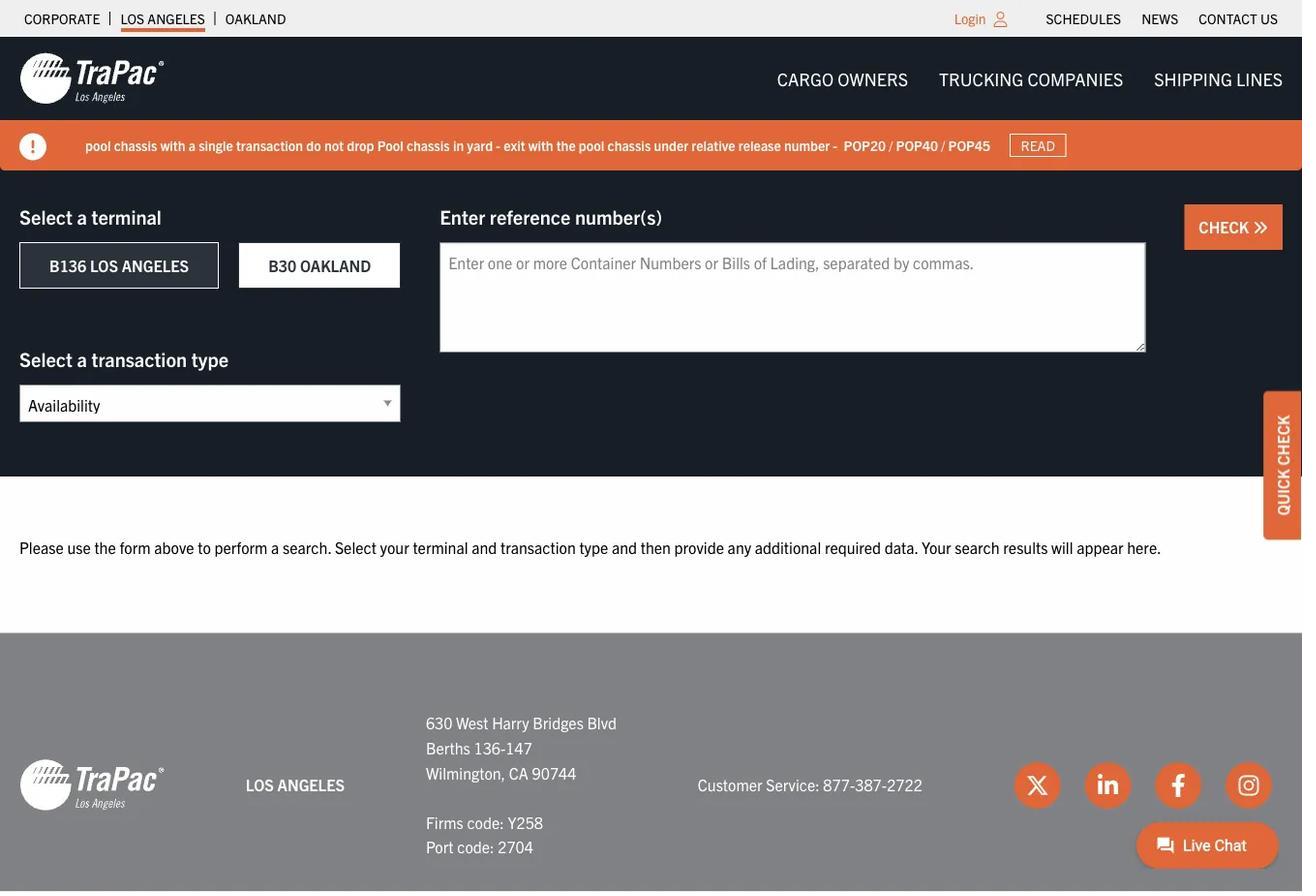 Task type: locate. For each thing, give the bounding box(es) containing it.
1 vertical spatial terminal
[[413, 537, 468, 557]]

select for select a terminal
[[19, 204, 73, 228]]

/ left pop45
[[942, 136, 946, 154]]

a
[[189, 136, 196, 154], [77, 204, 87, 228], [77, 346, 87, 371], [271, 537, 279, 557]]

0 vertical spatial angeles
[[148, 10, 205, 27]]

1 horizontal spatial pool
[[579, 136, 605, 154]]

1 vertical spatial solid image
[[1253, 220, 1269, 235]]

1 - from the left
[[496, 136, 501, 154]]

0 vertical spatial los angeles
[[120, 10, 205, 27]]

results
[[1004, 537, 1049, 557]]

1 vertical spatial type
[[580, 537, 609, 557]]

0 horizontal spatial check
[[1200, 217, 1253, 236]]

0 horizontal spatial -
[[496, 136, 501, 154]]

0 vertical spatial the
[[557, 136, 576, 154]]

west
[[456, 713, 489, 732]]

select left your
[[335, 537, 377, 557]]

0 horizontal spatial /
[[890, 136, 893, 154]]

shipping
[[1155, 67, 1233, 89]]

- left exit
[[496, 136, 501, 154]]

oakland right the los angeles link
[[226, 10, 286, 27]]

select down the b136
[[19, 346, 73, 371]]

los angeles image
[[19, 51, 165, 106], [19, 758, 165, 812]]

the right exit
[[557, 136, 576, 154]]

the right use on the left bottom
[[94, 537, 116, 557]]

news link
[[1142, 5, 1179, 32]]

pool up number(s)
[[579, 136, 605, 154]]

0 vertical spatial select
[[19, 204, 73, 228]]

with right exit
[[529, 136, 554, 154]]

port
[[426, 837, 454, 856]]

/ right pop20
[[890, 136, 893, 154]]

1 horizontal spatial check
[[1274, 415, 1293, 466]]

banner
[[0, 37, 1303, 170]]

oakland link
[[226, 5, 286, 32]]

relative
[[692, 136, 736, 154]]

0 horizontal spatial los
[[90, 256, 118, 275]]

code: up 2704
[[467, 812, 504, 832]]

schedules
[[1047, 10, 1122, 27]]

1 horizontal spatial los angeles
[[246, 775, 345, 794]]

877-
[[824, 775, 856, 794]]

y258
[[508, 812, 543, 832]]

pool
[[85, 136, 111, 154], [579, 136, 605, 154]]

shipping lines link
[[1139, 59, 1299, 98]]

b136 los angeles
[[49, 256, 189, 275]]

2704
[[498, 837, 534, 856]]

your
[[380, 537, 409, 557]]

angeles inside footer
[[278, 775, 345, 794]]

enter reference number(s)
[[440, 204, 663, 228]]

0 vertical spatial los angeles image
[[19, 51, 165, 106]]

light image
[[994, 12, 1008, 27]]

number(s)
[[575, 204, 663, 228]]

harry
[[492, 713, 529, 732]]

0 vertical spatial terminal
[[92, 204, 162, 228]]

a inside banner
[[189, 136, 196, 154]]

2 pool from the left
[[579, 136, 605, 154]]

trucking companies link
[[924, 59, 1139, 98]]

chassis left in
[[407, 136, 450, 154]]

1 horizontal spatial solid image
[[1253, 220, 1269, 235]]

select
[[19, 204, 73, 228], [19, 346, 73, 371], [335, 537, 377, 557]]

release
[[739, 136, 781, 154]]

required
[[825, 537, 882, 557]]

with left single
[[160, 136, 185, 154]]

/
[[890, 136, 893, 154], [942, 136, 946, 154]]

solid image
[[19, 133, 46, 160], [1253, 220, 1269, 235]]

pop45
[[949, 136, 991, 154]]

los inside footer
[[246, 775, 274, 794]]

us
[[1261, 10, 1279, 27]]

b136
[[49, 256, 86, 275]]

los
[[120, 10, 144, 27], [90, 256, 118, 275], [246, 775, 274, 794]]

1 pool from the left
[[85, 136, 111, 154]]

- right the number
[[833, 136, 838, 154]]

with
[[160, 136, 185, 154], [529, 136, 554, 154]]

1 vertical spatial menu bar
[[762, 59, 1299, 98]]

0 vertical spatial menu bar
[[1037, 5, 1289, 32]]

select a transaction type
[[19, 346, 229, 371]]

menu bar
[[1037, 5, 1289, 32], [762, 59, 1299, 98]]

a down the b136
[[77, 346, 87, 371]]

0 horizontal spatial oakland
[[226, 10, 286, 27]]

2 los angeles image from the top
[[19, 758, 165, 812]]

any
[[728, 537, 752, 557]]

a left single
[[189, 136, 196, 154]]

1 horizontal spatial -
[[833, 136, 838, 154]]

menu bar up shipping
[[1037, 5, 1289, 32]]

630 west harry bridges blvd berths 136-147 wilmington, ca 90744
[[426, 713, 617, 782]]

not
[[324, 136, 344, 154]]

menu bar inside banner
[[762, 59, 1299, 98]]

1 horizontal spatial chassis
[[407, 136, 450, 154]]

0 horizontal spatial transaction
[[92, 346, 187, 371]]

and right your
[[472, 537, 497, 557]]

1 vertical spatial the
[[94, 537, 116, 557]]

select up the b136
[[19, 204, 73, 228]]

1 horizontal spatial oakland
[[300, 256, 371, 275]]

contact us link
[[1199, 5, 1279, 32]]

a left search.
[[271, 537, 279, 557]]

firms
[[426, 812, 464, 832]]

2 vertical spatial los
[[246, 775, 274, 794]]

2 vertical spatial angeles
[[278, 775, 345, 794]]

oakland right b30
[[300, 256, 371, 275]]

1 horizontal spatial the
[[557, 136, 576, 154]]

check
[[1200, 217, 1253, 236], [1274, 415, 1293, 466]]

los angeles image for banner containing cargo owners
[[19, 51, 165, 106]]

angeles
[[148, 10, 205, 27], [122, 256, 189, 275], [278, 775, 345, 794]]

1 horizontal spatial /
[[942, 136, 946, 154]]

0 horizontal spatial with
[[160, 136, 185, 154]]

chassis left single
[[114, 136, 157, 154]]

terminal up b136 los angeles
[[92, 204, 162, 228]]

pop20
[[844, 136, 886, 154]]

0 vertical spatial solid image
[[19, 133, 46, 160]]

1 horizontal spatial and
[[612, 537, 637, 557]]

appear
[[1077, 537, 1124, 557]]

chassis left under
[[608, 136, 651, 154]]

0 vertical spatial code:
[[467, 812, 504, 832]]

oakland
[[226, 10, 286, 27], [300, 256, 371, 275]]

los angeles image inside banner
[[19, 51, 165, 106]]

0 vertical spatial check
[[1200, 217, 1253, 236]]

data.
[[885, 537, 919, 557]]

provide
[[675, 537, 725, 557]]

enter
[[440, 204, 486, 228]]

1 horizontal spatial with
[[529, 136, 554, 154]]

chassis
[[114, 136, 157, 154], [407, 136, 450, 154], [608, 136, 651, 154]]

los angeles image inside footer
[[19, 758, 165, 812]]

2 horizontal spatial chassis
[[608, 136, 651, 154]]

1 horizontal spatial terminal
[[413, 537, 468, 557]]

2 chassis from the left
[[407, 136, 450, 154]]

and left then
[[612, 537, 637, 557]]

0 horizontal spatial type
[[192, 346, 229, 371]]

Enter reference number(s) text field
[[440, 242, 1146, 353]]

1 vertical spatial oakland
[[300, 256, 371, 275]]

2 horizontal spatial transaction
[[501, 537, 576, 557]]

1 los angeles image from the top
[[19, 51, 165, 106]]

terminal right your
[[413, 537, 468, 557]]

type
[[192, 346, 229, 371], [580, 537, 609, 557]]

1 vertical spatial select
[[19, 346, 73, 371]]

code: right port
[[457, 837, 495, 856]]

0 vertical spatial oakland
[[226, 10, 286, 27]]

firms code:  y258 port code:  2704
[[426, 812, 543, 856]]

1 vertical spatial los
[[90, 256, 118, 275]]

0 horizontal spatial and
[[472, 537, 497, 557]]

1 horizontal spatial los
[[120, 10, 144, 27]]

read link
[[1010, 133, 1067, 157]]

-
[[496, 136, 501, 154], [833, 136, 838, 154]]

0 vertical spatial transaction
[[236, 136, 303, 154]]

0 horizontal spatial chassis
[[114, 136, 157, 154]]

1 horizontal spatial transaction
[[236, 136, 303, 154]]

banner containing cargo owners
[[0, 37, 1303, 170]]

menu bar down 'light' 'image'
[[762, 59, 1299, 98]]

0 horizontal spatial pool
[[85, 136, 111, 154]]

footer
[[0, 633, 1303, 892]]

pool up select a terminal
[[85, 136, 111, 154]]

los angeles
[[120, 10, 205, 27], [246, 775, 345, 794]]

2 horizontal spatial los
[[246, 775, 274, 794]]

footer containing 630 west harry bridges blvd
[[0, 633, 1303, 892]]

the
[[557, 136, 576, 154], [94, 537, 116, 557]]

menu bar containing cargo owners
[[762, 59, 1299, 98]]

pool chassis with a single transaction  do not drop pool chassis in yard -  exit with the pool chassis under relative release number -  pop20 / pop40 / pop45
[[85, 136, 991, 154]]

2 - from the left
[[833, 136, 838, 154]]

1 vertical spatial los angeles image
[[19, 758, 165, 812]]

0 horizontal spatial terminal
[[92, 204, 162, 228]]

cargo owners link
[[762, 59, 924, 98]]

1 with from the left
[[160, 136, 185, 154]]



Task type: vqa. For each thing, say whether or not it's contained in the screenshot.
the left The Search
no



Task type: describe. For each thing, give the bounding box(es) containing it.
perform
[[215, 537, 268, 557]]

1 and from the left
[[472, 537, 497, 557]]

0 horizontal spatial los angeles
[[120, 10, 205, 27]]

reference
[[490, 204, 571, 228]]

1 horizontal spatial type
[[580, 537, 609, 557]]

387-
[[856, 775, 887, 794]]

pop40
[[897, 136, 939, 154]]

1 chassis from the left
[[114, 136, 157, 154]]

owners
[[838, 67, 909, 89]]

solid image inside check button
[[1253, 220, 1269, 235]]

a up the b136
[[77, 204, 87, 228]]

cargo owners
[[778, 67, 909, 89]]

number
[[785, 136, 830, 154]]

berths
[[426, 738, 471, 757]]

customer
[[698, 775, 763, 794]]

los angeles link
[[120, 5, 205, 32]]

shipping lines
[[1155, 67, 1284, 89]]

2 vertical spatial transaction
[[501, 537, 576, 557]]

630
[[426, 713, 453, 732]]

news
[[1142, 10, 1179, 27]]

1 vertical spatial los angeles
[[246, 775, 345, 794]]

please
[[19, 537, 64, 557]]

blvd
[[588, 713, 617, 732]]

b30
[[268, 256, 297, 275]]

0 horizontal spatial solid image
[[19, 133, 46, 160]]

trucking companies
[[940, 67, 1124, 89]]

do
[[306, 136, 321, 154]]

ca
[[509, 763, 529, 782]]

single
[[199, 136, 233, 154]]

quick
[[1274, 469, 1293, 516]]

1 vertical spatial code:
[[457, 837, 495, 856]]

menu bar containing schedules
[[1037, 5, 1289, 32]]

check inside button
[[1200, 217, 1253, 236]]

1 vertical spatial check
[[1274, 415, 1293, 466]]

136-
[[474, 738, 506, 757]]

service:
[[766, 775, 820, 794]]

search.
[[283, 537, 332, 557]]

trucking
[[940, 67, 1024, 89]]

check button
[[1185, 204, 1284, 250]]

read
[[1022, 137, 1056, 154]]

1 vertical spatial angeles
[[122, 256, 189, 275]]

customer service: 877-387-2722
[[698, 775, 923, 794]]

3 chassis from the left
[[608, 136, 651, 154]]

schedules link
[[1047, 5, 1122, 32]]

b30 oakland
[[268, 256, 371, 275]]

contact us
[[1199, 10, 1279, 27]]

corporate
[[24, 10, 100, 27]]

147
[[506, 738, 533, 757]]

then
[[641, 537, 671, 557]]

here.
[[1128, 537, 1162, 557]]

2 / from the left
[[942, 136, 946, 154]]

under
[[654, 136, 689, 154]]

2 with from the left
[[529, 136, 554, 154]]

pool
[[378, 136, 404, 154]]

yard
[[467, 136, 493, 154]]

quick check link
[[1264, 391, 1303, 540]]

exit
[[504, 136, 526, 154]]

select a terminal
[[19, 204, 162, 228]]

bridges
[[533, 713, 584, 732]]

0 vertical spatial los
[[120, 10, 144, 27]]

login link
[[955, 10, 987, 27]]

1 / from the left
[[890, 136, 893, 154]]

0 vertical spatial type
[[192, 346, 229, 371]]

cargo
[[778, 67, 834, 89]]

2 and from the left
[[612, 537, 637, 557]]

quick check
[[1274, 415, 1293, 516]]

2 vertical spatial select
[[335, 537, 377, 557]]

please use the form above to perform a search. select your terminal and transaction type and then provide any additional required data. your search results will appear here.
[[19, 537, 1162, 557]]

use
[[67, 537, 91, 557]]

form
[[120, 537, 151, 557]]

los angeles image for footer containing 630 west harry bridges blvd
[[19, 758, 165, 812]]

90744
[[532, 763, 577, 782]]

drop
[[347, 136, 374, 154]]

corporate link
[[24, 5, 100, 32]]

companies
[[1028, 67, 1124, 89]]

wilmington,
[[426, 763, 506, 782]]

0 horizontal spatial the
[[94, 537, 116, 557]]

transaction inside banner
[[236, 136, 303, 154]]

select for select a transaction type
[[19, 346, 73, 371]]

additional
[[755, 537, 822, 557]]

above
[[154, 537, 194, 557]]

search
[[955, 537, 1000, 557]]

login
[[955, 10, 987, 27]]

lines
[[1237, 67, 1284, 89]]

to
[[198, 537, 211, 557]]

in
[[453, 136, 464, 154]]

1 vertical spatial transaction
[[92, 346, 187, 371]]

2722
[[887, 775, 923, 794]]

contact
[[1199, 10, 1258, 27]]

your
[[922, 537, 952, 557]]

the inside banner
[[557, 136, 576, 154]]

will
[[1052, 537, 1074, 557]]



